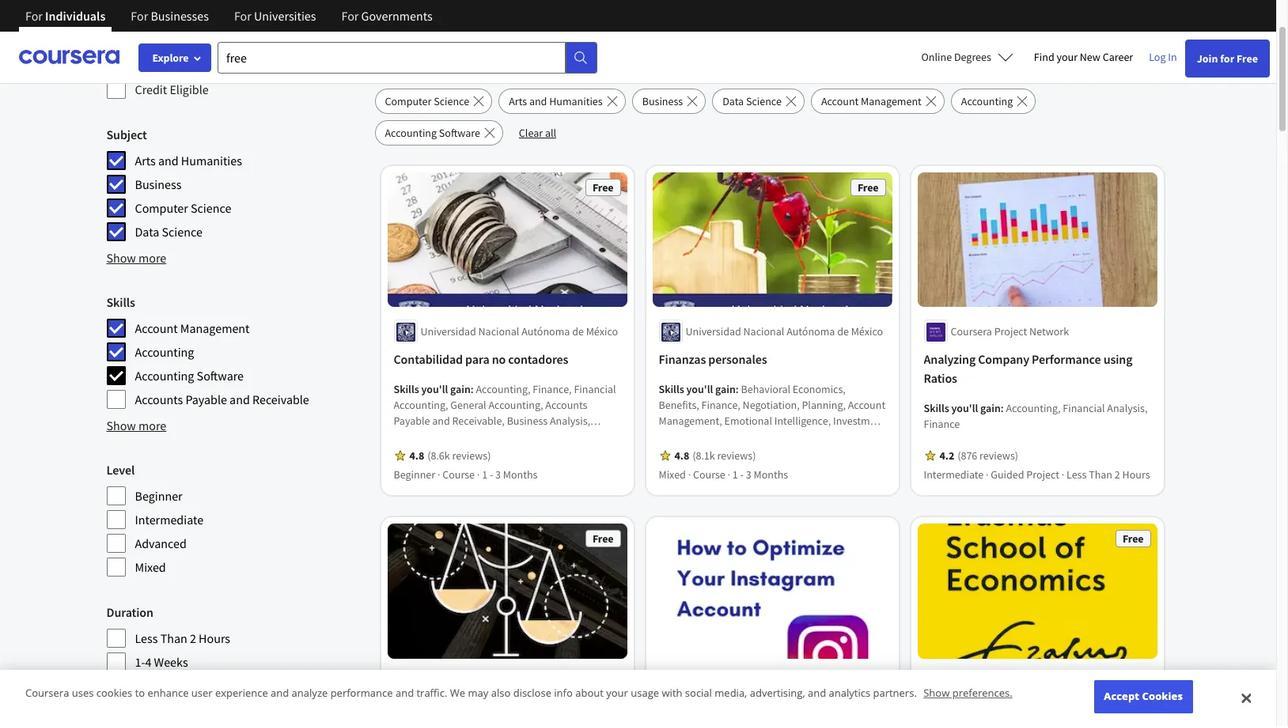 Task type: vqa. For each thing, say whether or not it's contained in the screenshot.
Banner navigation on the left top
yes



Task type: describe. For each thing, give the bounding box(es) containing it.
general
[[451, 399, 487, 413]]

finanzas personales
[[659, 352, 767, 368]]

than inside the duration group
[[160, 631, 187, 647]]

months down strategy, in the bottom right of the page
[[754, 468, 789, 482]]

1 horizontal spatial less
[[1067, 468, 1087, 482]]

university
[[993, 677, 1040, 691]]

using
[[1104, 352, 1133, 368]]

contabilidad
[[394, 352, 463, 368]]

eligible
[[170, 82, 209, 97]]

advanced for advanced valuation and strategy - m&a, private equity, and venture capital
[[924, 704, 977, 719]]

What do you want to learn? text field
[[218, 42, 566, 73]]

accounting, finance, financial accounting, general accounting, accounts payable and receivable, business analysis, financial analysis, operational analysis, planning, account management
[[394, 383, 616, 460]]

coursera for company
[[951, 325, 993, 339]]

you'll for finanzas
[[687, 383, 713, 397]]

accounting, up the operational
[[489, 399, 543, 413]]

results
[[413, 32, 477, 60]]

para
[[466, 352, 490, 368]]

filter by
[[106, 32, 161, 52]]

management inside button
[[861, 94, 922, 108]]

são
[[498, 677, 515, 691]]

instagram
[[777, 704, 831, 719]]

project for analyzing company performance using ratios
[[995, 325, 1028, 339]]

account inside how to optimize your instagram account link
[[834, 704, 877, 719]]

finance, inside accounting, finance, financial accounting, general accounting, accounts payable and receivable, business analysis, financial analysis, operational analysis, planning, account management
[[533, 383, 572, 397]]

méxico for finanzas personales
[[852, 325, 884, 339]]

coursera image
[[19, 45, 120, 70]]

account management inside skills group
[[135, 321, 250, 336]]

log in
[[1150, 50, 1178, 64]]

(8.1k
[[693, 449, 715, 463]]

4.8 (8.1k reviews)
[[675, 449, 756, 463]]

career
[[1103, 50, 1134, 64]]

weeks
[[154, 655, 188, 670]]

operational
[[481, 430, 536, 444]]

universidade de são paulo
[[421, 677, 544, 691]]

subject
[[106, 127, 147, 142]]

hours inside the duration group
[[199, 631, 230, 647]]

accounting button
[[951, 89, 1036, 114]]

and inside skills group
[[230, 392, 250, 408]]

contabilidad para no contadores
[[394, 352, 569, 368]]

coursera for to
[[686, 677, 727, 691]]

0 vertical spatial 2
[[1115, 468, 1121, 482]]

account management button
[[811, 89, 945, 114]]

online
[[922, 50, 952, 64]]

user
[[191, 687, 213, 701]]

traffic.
[[417, 687, 448, 701]]

data science inside button
[[723, 94, 782, 108]]

0 horizontal spatial de
[[484, 677, 496, 691]]

account inside account management button
[[822, 94, 859, 108]]

social
[[685, 687, 712, 701]]

humanities inside button
[[550, 94, 603, 108]]

accounting software inside skills group
[[135, 368, 244, 384]]

- for para
[[490, 468, 493, 482]]

accept
[[1105, 690, 1140, 704]]

advanced valuation and strategy - m&a, private equity, and venture capital
[[924, 704, 1137, 727]]

4.2 (876 reviews)
[[940, 449, 1019, 463]]

investment
[[834, 414, 886, 429]]

5 · from the left
[[986, 468, 989, 482]]

reviews) for personales
[[718, 449, 756, 463]]

account inside accounting, finance, financial accounting, general accounting, accounts payable and receivable, business analysis, financial analysis, operational analysis, planning, account management
[[440, 446, 478, 460]]

1 vertical spatial your
[[607, 687, 628, 701]]

analyze
[[292, 687, 328, 701]]

mixed · course · 1 - 3 months
[[659, 468, 789, 482]]

erasmus
[[951, 677, 991, 691]]

performance
[[331, 687, 393, 701]]

1 · from the left
[[438, 468, 440, 482]]

behavioral economics, benefits, finance, negotiation, planning, account management, emotional intelligence, investment management, strategy, strategy and operations
[[659, 383, 886, 444]]

reviews) for para
[[452, 449, 491, 463]]

cookies
[[1143, 690, 1183, 704]]

skills you'll gain : for contabilidad
[[394, 383, 476, 397]]

1 horizontal spatial for
[[1221, 51, 1235, 66]]

project for how to optimize your instagram account
[[730, 677, 763, 691]]

0 horizontal spatial for
[[481, 32, 508, 60]]

"free"
[[513, 32, 571, 60]]

analytics
[[829, 687, 871, 701]]

show more for accounts payable and receivable
[[106, 418, 166, 434]]

duration
[[106, 605, 153, 621]]

coursera uses cookies to enhance user experience and analyze performance and traffic. we may also disclose info about your usage with social media, advertising, and analytics partners. show preferences.
[[25, 687, 1013, 701]]

intelligence,
[[775, 414, 831, 429]]

and inside button
[[529, 94, 547, 108]]

individuals
[[45, 8, 106, 24]]

business inside subject group
[[135, 177, 182, 192]]

2 vertical spatial financial
[[394, 430, 436, 444]]

universidade
[[421, 677, 482, 691]]

accounting, down contabilidad
[[394, 399, 448, 413]]

computer inside subject group
[[135, 200, 188, 216]]

performance
[[1032, 352, 1102, 368]]

less inside the duration group
[[135, 631, 158, 647]]

all
[[545, 126, 557, 140]]

filter
[[106, 32, 142, 52]]

accounting software button
[[375, 120, 503, 146]]

4.8 (8.6k reviews)
[[410, 449, 491, 463]]

behavioral
[[741, 383, 791, 397]]

join for free link
[[1186, 40, 1271, 78]]

computer inside computer science button
[[385, 94, 432, 108]]

1 for personales
[[733, 468, 738, 482]]

more for data
[[139, 250, 166, 266]]

company
[[979, 352, 1030, 368]]

info
[[554, 687, 573, 701]]

course for finanzas
[[693, 468, 726, 482]]

usage
[[631, 687, 660, 701]]

show more button for data
[[106, 249, 166, 268]]

cookies
[[96, 687, 132, 701]]

erasmus university rotterdam
[[951, 677, 1091, 691]]

mixed for mixed
[[135, 560, 166, 576]]

2 · from the left
[[477, 468, 480, 482]]

beginner · course · 1 - 3 months
[[394, 468, 538, 482]]

show for accounts
[[106, 418, 136, 434]]

analysis, up 4.8 (8.6k reviews)
[[438, 430, 479, 444]]

strategy inside behavioral economics, benefits, finance, negotiation, planning, account management, emotional intelligence, investment management, strategy, strategy and operations
[[768, 430, 806, 444]]

and inside subject group
[[158, 153, 179, 169]]

arts and humanities inside subject group
[[135, 153, 242, 169]]

gain for company
[[981, 402, 1001, 416]]

payable inside skills group
[[186, 392, 227, 408]]

show preferences. link
[[924, 687, 1013, 701]]

contadores
[[508, 352, 569, 368]]

no
[[492, 352, 506, 368]]

beginner for beginner
[[135, 488, 183, 504]]

experience
[[215, 687, 268, 701]]

advanced for advanced
[[135, 536, 187, 552]]

by
[[145, 32, 161, 52]]

méxico for contabilidad para no contadores
[[586, 325, 618, 339]]

0 vertical spatial financial
[[574, 383, 616, 397]]

level group
[[106, 461, 365, 578]]

your
[[751, 704, 775, 719]]

1 management, from the top
[[659, 414, 723, 429]]

and up instagram
[[808, 687, 827, 701]]

computer science inside subject group
[[135, 200, 231, 216]]

autónoma for contabilidad para no contadores
[[522, 325, 570, 339]]

1- for 4
[[135, 655, 145, 670]]

negotiation,
[[743, 399, 800, 413]]

intermediate for intermediate
[[135, 512, 204, 528]]

degrees
[[955, 50, 992, 64]]

months down the operational
[[503, 468, 538, 482]]

(8.6k
[[428, 449, 450, 463]]

and left analyze
[[271, 687, 289, 701]]

online degrees button
[[909, 40, 1027, 74]]

business inside button
[[643, 94, 683, 108]]

2 vertical spatial show
[[924, 687, 950, 701]]

months down weeks
[[154, 678, 194, 694]]

- inside the advanced valuation and strategy - m&a, private equity, and venture capital
[[1103, 704, 1107, 719]]

for businesses
[[131, 8, 209, 24]]

analyzing
[[924, 352, 976, 368]]

6 · from the left
[[1062, 468, 1065, 482]]

we
[[450, 687, 466, 701]]

arts and humanities inside button
[[509, 94, 603, 108]]

you'll for analyzing
[[952, 402, 979, 416]]

1 vertical spatial project
[[1027, 468, 1060, 482]]

analysis, inside accounting, financial analysis, finance
[[1108, 402, 1148, 416]]

business button
[[632, 89, 706, 114]]

4.8 for contabilidad
[[410, 449, 424, 463]]

1 horizontal spatial to
[[686, 704, 697, 719]]

accounting inside "button"
[[385, 126, 437, 140]]

3 · from the left
[[688, 468, 691, 482]]

analyzing company performance using ratios
[[924, 352, 1133, 387]]

skills for analyzing company performance using ratios
[[924, 402, 950, 416]]

find your new career link
[[1027, 47, 1142, 67]]

nacional for para
[[479, 325, 520, 339]]

also
[[491, 687, 511, 701]]

accounting software inside "button"
[[385, 126, 480, 140]]

join
[[1197, 51, 1219, 66]]

mixed for mixed · course · 1 - 3 months
[[659, 468, 686, 482]]

media,
[[715, 687, 748, 701]]

network for performance
[[1030, 325, 1070, 339]]

account management inside button
[[822, 94, 922, 108]]

finance
[[924, 418, 960, 432]]

account inside skills group
[[135, 321, 178, 336]]

financial inside accounting, financial analysis, finance
[[1063, 402, 1106, 416]]

clear all
[[519, 126, 557, 140]]

analysis, down contadores
[[550, 414, 591, 429]]

businesses
[[151, 8, 209, 24]]



Task type: locate. For each thing, give the bounding box(es) containing it.
advanced up private
[[924, 704, 977, 719]]

1 vertical spatial finance,
[[702, 399, 741, 413]]

management, down benefits,
[[659, 414, 723, 429]]

0 horizontal spatial méxico
[[586, 325, 618, 339]]

find your new career
[[1035, 50, 1134, 64]]

business inside accounting, finance, financial accounting, general accounting, accounts payable and receivable, business analysis, financial analysis, operational analysis, planning, account management
[[507, 414, 548, 429]]

explore button
[[139, 44, 211, 72]]

data inside button
[[723, 94, 744, 108]]

accounting, financial analysis, finance
[[924, 402, 1148, 432]]

0 vertical spatial beginner
[[394, 468, 436, 482]]

arts inside subject group
[[135, 153, 156, 169]]

0 horizontal spatial :
[[471, 383, 474, 397]]

2 inside the duration group
[[190, 631, 196, 647]]

beginner for beginner · course · 1 - 3 months
[[394, 468, 436, 482]]

3 for from the left
[[234, 8, 252, 24]]

0 horizontal spatial nacional
[[479, 325, 520, 339]]

1 for from the left
[[25, 8, 43, 24]]

new
[[1080, 50, 1101, 64]]

0 vertical spatial your
[[1057, 50, 1078, 64]]

0 vertical spatial intermediate
[[924, 468, 984, 482]]

1 horizontal spatial management
[[480, 446, 540, 460]]

: down analyzing company performance using ratios
[[1001, 402, 1004, 416]]

management inside accounting, finance, financial accounting, general accounting, accounts payable and receivable, business analysis, financial analysis, operational analysis, planning, account management
[[480, 446, 540, 460]]

6
[[145, 702, 152, 718]]

0 vertical spatial software
[[439, 126, 480, 140]]

1 horizontal spatial -
[[741, 468, 744, 482]]

1 horizontal spatial than
[[1089, 468, 1113, 482]]

nacional for personales
[[744, 325, 785, 339]]

2 horizontal spatial :
[[1001, 402, 1004, 416]]

0 horizontal spatial financial
[[394, 430, 436, 444]]

coursera project network up your
[[686, 677, 804, 691]]

0 horizontal spatial data
[[135, 224, 159, 240]]

credit eligible
[[135, 82, 209, 97]]

you'll down contabilidad
[[422, 383, 448, 397]]

3 down strategy, in the bottom right of the page
[[746, 468, 752, 482]]

advanced inside level group
[[135, 536, 187, 552]]

0 vertical spatial accounting software
[[385, 126, 480, 140]]

1 down 4.8 (8.6k reviews)
[[482, 468, 488, 482]]

private
[[924, 723, 962, 727]]

2 universidad from the left
[[686, 325, 742, 339]]

to up 3-
[[135, 687, 145, 701]]

accounts
[[135, 392, 183, 408], [546, 399, 588, 413]]

1 vertical spatial software
[[197, 368, 244, 384]]

universidad nacional autónoma de méxico for para
[[421, 325, 618, 339]]

for up filter by at top left
[[131, 8, 148, 24]]

coursera project network
[[951, 325, 1070, 339], [686, 677, 804, 691]]

0 horizontal spatial strategy
[[768, 430, 806, 444]]

1 horizontal spatial autónoma
[[787, 325, 835, 339]]

accept cookies
[[1105, 690, 1183, 704]]

2 nacional from the left
[[744, 325, 785, 339]]

1- for 3
[[135, 678, 145, 694]]

2 horizontal spatial skills you'll gain :
[[924, 402, 1007, 416]]

skills you'll gain : up benefits,
[[659, 383, 741, 397]]

0 vertical spatial management,
[[659, 414, 723, 429]]

- left m&a,
[[1103, 704, 1107, 719]]

1 more from the top
[[139, 250, 166, 266]]

0 horizontal spatial universidad
[[421, 325, 476, 339]]

and left receivable
[[230, 392, 250, 408]]

valuation
[[979, 704, 1030, 719]]

1 universidad nacional autónoma de méxico from the left
[[421, 325, 618, 339]]

autónoma up finanzas personales link
[[787, 325, 835, 339]]

- down the operational
[[490, 468, 493, 482]]

payable inside accounting, finance, financial accounting, general accounting, accounts payable and receivable, business analysis, financial analysis, operational analysis, planning, account management
[[394, 414, 430, 429]]

analysis, right the operational
[[538, 430, 578, 444]]

universidad for contabilidad
[[421, 325, 476, 339]]

skills inside group
[[106, 294, 135, 310]]

2 4.8 from the left
[[675, 449, 690, 463]]

gain down personales
[[716, 383, 736, 397]]

1 show more from the top
[[106, 250, 166, 266]]

1 horizontal spatial arts
[[509, 94, 527, 108]]

log in link
[[1142, 47, 1186, 66]]

for for universities
[[234, 8, 252, 24]]

advertising,
[[750, 687, 806, 701]]

show more
[[106, 250, 166, 266], [106, 418, 166, 434]]

reviews) down strategy, in the bottom right of the page
[[718, 449, 756, 463]]

humanities inside subject group
[[181, 153, 242, 169]]

partners.
[[874, 687, 917, 701]]

software inside skills group
[[197, 368, 244, 384]]

0 horizontal spatial coursera
[[25, 687, 69, 701]]

you'll
[[422, 383, 448, 397], [687, 383, 713, 397], [952, 402, 979, 416]]

project
[[995, 325, 1028, 339], [1027, 468, 1060, 482], [730, 677, 763, 691]]

for left governments
[[342, 8, 359, 24]]

contabilidad para no contadores link
[[394, 350, 621, 369]]

accounting,
[[476, 383, 531, 397], [394, 399, 448, 413], [489, 399, 543, 413], [1007, 402, 1061, 416]]

intermediate inside level group
[[135, 512, 204, 528]]

skills for finanzas personales
[[659, 383, 685, 397]]

0 horizontal spatial universidad nacional autónoma de méxico
[[421, 325, 618, 339]]

0 vertical spatial mixed
[[659, 468, 686, 482]]

computer science button
[[375, 89, 493, 114]]

: for personales
[[736, 383, 739, 397]]

for left universities
[[234, 8, 252, 24]]

2 show more button from the top
[[106, 416, 166, 435]]

coursera project network for optimize
[[686, 677, 804, 691]]

universidad nacional autónoma de méxico
[[421, 325, 618, 339], [686, 325, 884, 339]]

accounting software up "accounts payable and receivable"
[[135, 368, 244, 384]]

4.8
[[410, 449, 424, 463], [675, 449, 690, 463]]

0 vertical spatial less
[[1067, 468, 1087, 482]]

0 vertical spatial coursera project network
[[951, 325, 1070, 339]]

0 vertical spatial computer
[[385, 94, 432, 108]]

197
[[375, 32, 409, 60]]

and inside behavioral economics, benefits, finance, negotiation, planning, account management, emotional intelligence, investment management, strategy, strategy and operations
[[808, 430, 826, 444]]

2 horizontal spatial coursera
[[951, 325, 993, 339]]

reviews)
[[452, 449, 491, 463], [718, 449, 756, 463], [980, 449, 1019, 463]]

2
[[1115, 468, 1121, 482], [190, 631, 196, 647]]

enhance
[[148, 687, 189, 701]]

: left "behavioral"
[[736, 383, 739, 397]]

preferences.
[[953, 687, 1013, 701]]

join for free
[[1197, 51, 1259, 66]]

planning, up beginner · course · 1 - 3 months
[[394, 446, 438, 460]]

0 horizontal spatial less
[[135, 631, 158, 647]]

1- up 3-
[[135, 678, 145, 694]]

0 horizontal spatial coursera project network
[[686, 677, 804, 691]]

0 horizontal spatial your
[[607, 687, 628, 701]]

2 horizontal spatial de
[[838, 325, 849, 339]]

ratios
[[924, 371, 958, 387]]

mixed inside level group
[[135, 560, 166, 576]]

universidad nacional autónoma de méxico for personales
[[686, 325, 884, 339]]

course down 4.8 (8.6k reviews)
[[443, 468, 475, 482]]

1 down 4.8 (8.1k reviews)
[[733, 468, 738, 482]]

duration group
[[106, 603, 365, 727]]

network up how to optimize your instagram account link
[[765, 677, 804, 691]]

2 horizontal spatial -
[[1103, 704, 1107, 719]]

equity,
[[965, 723, 1002, 727]]

2 autónoma from the left
[[787, 325, 835, 339]]

3 for personales
[[746, 468, 752, 482]]

strategy down intelligence,
[[768, 430, 806, 444]]

0 vertical spatial arts
[[509, 94, 527, 108]]

for right join
[[1221, 51, 1235, 66]]

financial
[[574, 383, 616, 397], [1063, 402, 1106, 416], [394, 430, 436, 444]]

0 vertical spatial data
[[723, 94, 744, 108]]

0 vertical spatial than
[[1089, 468, 1113, 482]]

de for contabilidad para no contadores
[[572, 325, 584, 339]]

and inside accounting, finance, financial accounting, general accounting, accounts payable and receivable, business analysis, financial analysis, operational analysis, planning, account management
[[432, 414, 450, 429]]

1 horizontal spatial universidad
[[686, 325, 742, 339]]

1-
[[135, 655, 145, 670], [135, 678, 145, 694]]

network for optimize
[[765, 677, 804, 691]]

gain for para
[[450, 383, 471, 397]]

1 horizontal spatial your
[[1057, 50, 1078, 64]]

rotterdam
[[1042, 677, 1091, 691]]

4.8 left (8.6k
[[410, 449, 424, 463]]

software up "accounts payable and receivable"
[[197, 368, 244, 384]]

your
[[1057, 50, 1078, 64], [607, 687, 628, 701]]

2 horizontal spatial business
[[643, 94, 683, 108]]

2 course from the left
[[693, 468, 726, 482]]

4.2
[[940, 449, 955, 463]]

2 reviews) from the left
[[718, 449, 756, 463]]

for
[[481, 32, 508, 60], [1221, 51, 1235, 66]]

humanities up all
[[550, 94, 603, 108]]

advanced up duration on the left
[[135, 536, 187, 552]]

nacional up no at left
[[479, 325, 520, 339]]

1 vertical spatial to
[[686, 704, 697, 719]]

course down (8.1k
[[693, 468, 726, 482]]

computer science inside computer science button
[[385, 94, 470, 108]]

2 méxico from the left
[[852, 325, 884, 339]]

to down social
[[686, 704, 697, 719]]

project up your
[[730, 677, 763, 691]]

0 vertical spatial strategy
[[768, 430, 806, 444]]

1 horizontal spatial mixed
[[659, 468, 686, 482]]

accounting inside button
[[962, 94, 1014, 108]]

0 vertical spatial network
[[1030, 325, 1070, 339]]

1 horizontal spatial méxico
[[852, 325, 884, 339]]

0 horizontal spatial to
[[135, 687, 145, 701]]

reviews) for company
[[980, 449, 1019, 463]]

accounting, down contabilidad para no contadores link
[[476, 383, 531, 397]]

1 vertical spatial 1-
[[135, 678, 145, 694]]

management, up (8.1k
[[659, 430, 723, 444]]

accounts inside skills group
[[135, 392, 183, 408]]

de left são
[[484, 677, 496, 691]]

0 vertical spatial to
[[135, 687, 145, 701]]

data inside subject group
[[135, 224, 159, 240]]

1 vertical spatial show more
[[106, 418, 166, 434]]

·
[[438, 468, 440, 482], [477, 468, 480, 482], [688, 468, 691, 482], [728, 468, 731, 482], [986, 468, 989, 482], [1062, 468, 1065, 482]]

1 4.8 from the left
[[410, 449, 424, 463]]

skills group
[[106, 293, 365, 410]]

finanzas personales link
[[659, 350, 886, 369]]

your right "about"
[[607, 687, 628, 701]]

0 vertical spatial advanced
[[135, 536, 187, 552]]

analyzing company performance using ratios link
[[924, 350, 1151, 388]]

project up company
[[995, 325, 1028, 339]]

and up venture
[[1032, 704, 1053, 719]]

project right guided
[[1027, 468, 1060, 482]]

account management
[[822, 94, 922, 108], [135, 321, 250, 336]]

skills for contabilidad para no contadores
[[394, 383, 419, 397]]

and up (8.6k
[[432, 414, 450, 429]]

account inside behavioral economics, benefits, finance, negotiation, planning, account management, emotional intelligence, investment management, strategy, strategy and operations
[[848, 399, 886, 413]]

capital
[[1072, 723, 1110, 727]]

2 horizontal spatial you'll
[[952, 402, 979, 416]]

skills you'll gain : for analyzing
[[924, 402, 1007, 416]]

0 horizontal spatial autónoma
[[522, 325, 570, 339]]

0 vertical spatial show
[[106, 250, 136, 266]]

and up clear all
[[529, 94, 547, 108]]

0 horizontal spatial skills you'll gain :
[[394, 383, 476, 397]]

strategy,
[[725, 430, 765, 444]]

subject group
[[106, 125, 365, 242]]

2 management, from the top
[[659, 430, 723, 444]]

3 inside the duration group
[[145, 678, 152, 694]]

paulo
[[518, 677, 544, 691]]

1 vertical spatial intermediate
[[135, 512, 204, 528]]

account management up "accounts payable and receivable"
[[135, 321, 250, 336]]

gain for personales
[[716, 383, 736, 397]]

1 horizontal spatial universidad nacional autónoma de méxico
[[686, 325, 884, 339]]

3 for para
[[496, 468, 501, 482]]

management down the operational
[[480, 446, 540, 460]]

software down computer science button
[[439, 126, 480, 140]]

months down enhance
[[154, 702, 194, 718]]

1 vertical spatial network
[[765, 677, 804, 691]]

software inside "button"
[[439, 126, 480, 140]]

course
[[443, 468, 475, 482], [693, 468, 726, 482]]

management down online at top right
[[861, 94, 922, 108]]

1 horizontal spatial data
[[723, 94, 744, 108]]

2 horizontal spatial management
[[861, 94, 922, 108]]

universidad up contabilidad
[[421, 325, 476, 339]]

4.8 for finanzas
[[675, 449, 690, 463]]

1 horizontal spatial 4.8
[[675, 449, 690, 463]]

accounting software down computer science button
[[385, 126, 480, 140]]

:
[[471, 383, 474, 397], [736, 383, 739, 397], [1001, 402, 1004, 416]]

you'll up finance
[[952, 402, 979, 416]]

-
[[490, 468, 493, 482], [741, 468, 744, 482], [1103, 704, 1107, 719]]

and down intelligence,
[[808, 430, 826, 444]]

show more for data science
[[106, 250, 166, 266]]

2 universidad nacional autónoma de méxico from the left
[[686, 325, 884, 339]]

you'll for contabilidad
[[422, 383, 448, 397]]

1 horizontal spatial arts and humanities
[[509, 94, 603, 108]]

receivable
[[253, 392, 309, 408]]

log
[[1150, 50, 1166, 64]]

arts inside button
[[509, 94, 527, 108]]

- for personales
[[741, 468, 744, 482]]

1 horizontal spatial de
[[572, 325, 584, 339]]

autónoma for finanzas personales
[[787, 325, 835, 339]]

0 horizontal spatial 3
[[145, 678, 152, 694]]

reviews) up guided
[[980, 449, 1019, 463]]

credit
[[135, 82, 167, 97]]

m&a,
[[1109, 704, 1137, 719]]

1 vertical spatial coursera project network
[[686, 677, 804, 691]]

personales
[[709, 352, 767, 368]]

1-3 months
[[135, 678, 194, 694]]

intermediate for intermediate · guided project · less than 2 hours
[[924, 468, 984, 482]]

0 horizontal spatial accounts
[[135, 392, 183, 408]]

coursera project network for performance
[[951, 325, 1070, 339]]

and left traffic.
[[396, 687, 414, 701]]

operations
[[828, 430, 879, 444]]

finance, up emotional
[[702, 399, 741, 413]]

2 1- from the top
[[135, 678, 145, 694]]

1 horizontal spatial planning,
[[802, 399, 846, 413]]

1 vertical spatial beginner
[[135, 488, 183, 504]]

1 horizontal spatial financial
[[574, 383, 616, 397]]

less right guided
[[1067, 468, 1087, 482]]

0 horizontal spatial -
[[490, 468, 493, 482]]

0 vertical spatial arts and humanities
[[509, 94, 603, 108]]

1 horizontal spatial reviews)
[[718, 449, 756, 463]]

de up economics,
[[838, 325, 849, 339]]

show for data
[[106, 250, 136, 266]]

0 vertical spatial project
[[995, 325, 1028, 339]]

2 horizontal spatial reviews)
[[980, 449, 1019, 463]]

clear
[[519, 126, 543, 140]]

more for accounts
[[139, 418, 166, 434]]

account management down online at top right
[[822, 94, 922, 108]]

planning, inside behavioral economics, benefits, finance, negotiation, planning, account management, emotional intelligence, investment management, strategy, strategy and operations
[[802, 399, 846, 413]]

197 results for "free"
[[375, 32, 571, 60]]

3 reviews) from the left
[[980, 449, 1019, 463]]

coursera project network up company
[[951, 325, 1070, 339]]

data science button
[[713, 89, 805, 114]]

0 horizontal spatial 2
[[190, 631, 196, 647]]

arts and humanities
[[509, 94, 603, 108], [135, 153, 242, 169]]

skills you'll gain : up finance
[[924, 402, 1007, 416]]

de up contabilidad para no contadores link
[[572, 325, 584, 339]]

autónoma up contadores
[[522, 325, 570, 339]]

coursera left uses
[[25, 687, 69, 701]]

1 show more button from the top
[[106, 249, 166, 268]]

management up "accounts payable and receivable"
[[180, 321, 250, 336]]

strategy
[[768, 430, 806, 444], [1055, 704, 1100, 719]]

1 vertical spatial advanced
[[924, 704, 977, 719]]

4 for from the left
[[342, 8, 359, 24]]

: for company
[[1001, 402, 1004, 416]]

computer science
[[385, 94, 470, 108], [135, 200, 231, 216]]

de for finanzas personales
[[838, 325, 849, 339]]

1 for para
[[482, 468, 488, 482]]

advanced
[[135, 536, 187, 552], [924, 704, 977, 719]]

1 horizontal spatial beginner
[[394, 468, 436, 482]]

payable up (8.6k
[[394, 414, 430, 429]]

1 horizontal spatial hours
[[1123, 468, 1151, 482]]

1 horizontal spatial network
[[1030, 325, 1070, 339]]

0 horizontal spatial management
[[180, 321, 250, 336]]

1 horizontal spatial skills you'll gain :
[[659, 383, 741, 397]]

: up general
[[471, 383, 474, 397]]

finance, inside behavioral economics, benefits, finance, negotiation, planning, account management, emotional intelligence, investment management, strategy, strategy and operations
[[702, 399, 741, 413]]

beginner
[[394, 468, 436, 482], [135, 488, 183, 504]]

0 horizontal spatial than
[[160, 631, 187, 647]]

4.8 left (8.1k
[[675, 449, 690, 463]]

4 · from the left
[[728, 468, 731, 482]]

management
[[861, 94, 922, 108], [180, 321, 250, 336], [480, 446, 540, 460]]

less
[[1067, 468, 1087, 482], [135, 631, 158, 647]]

universidad nacional autónoma de méxico up contabilidad para no contadores link
[[421, 325, 618, 339]]

2 1 from the left
[[733, 468, 738, 482]]

accounting, inside accounting, financial analysis, finance
[[1007, 402, 1061, 416]]

0 horizontal spatial hours
[[199, 631, 230, 647]]

finance, down contadores
[[533, 383, 572, 397]]

clear all button
[[510, 120, 566, 146]]

1 horizontal spatial 3
[[496, 468, 501, 482]]

1 reviews) from the left
[[452, 449, 491, 463]]

you'll up benefits,
[[687, 383, 713, 397]]

data science inside subject group
[[135, 224, 203, 240]]

mixed
[[659, 468, 686, 482], [135, 560, 166, 576]]

2 for from the left
[[131, 8, 148, 24]]

accept cookies button
[[1095, 681, 1194, 714]]

skills
[[106, 294, 135, 310], [394, 383, 419, 397], [659, 383, 685, 397], [924, 402, 950, 416]]

arts up clear
[[509, 94, 527, 108]]

1 horizontal spatial 1
[[733, 468, 738, 482]]

None search field
[[218, 42, 598, 73]]

accounts inside accounting, finance, financial accounting, general accounting, accounts payable and receivable, business analysis, financial analysis, operational analysis, planning, account management
[[546, 399, 588, 413]]

1 nacional from the left
[[479, 325, 520, 339]]

1 vertical spatial arts
[[135, 153, 156, 169]]

0 horizontal spatial planning,
[[394, 446, 438, 460]]

mixed down 4.8 (8.1k reviews)
[[659, 468, 686, 482]]

3 up 6
[[145, 678, 152, 694]]

accounting, down analyzing company performance using ratios link
[[1007, 402, 1061, 416]]

1 course from the left
[[443, 468, 475, 482]]

payable
[[186, 392, 227, 408], [394, 414, 430, 429]]

0 vertical spatial account management
[[822, 94, 922, 108]]

1 horizontal spatial account management
[[822, 94, 922, 108]]

your right find
[[1057, 50, 1078, 64]]

and down valuation
[[1004, 723, 1025, 727]]

network up performance
[[1030, 325, 1070, 339]]

mixed up duration on the left
[[135, 560, 166, 576]]

uses
[[72, 687, 94, 701]]

for left "free"
[[481, 32, 508, 60]]

for left individuals
[[25, 8, 43, 24]]

management inside skills group
[[180, 321, 250, 336]]

1 vertical spatial financial
[[1063, 402, 1106, 416]]

for for businesses
[[131, 8, 148, 24]]

advanced inside the advanced valuation and strategy - m&a, private equity, and venture capital
[[924, 704, 977, 719]]

banner navigation
[[13, 0, 445, 44]]

1 1 from the left
[[482, 468, 488, 482]]

1 universidad from the left
[[421, 325, 476, 339]]

gain up 4.2 (876 reviews) on the bottom
[[981, 402, 1001, 416]]

1 horizontal spatial gain
[[716, 383, 736, 397]]

gain up general
[[450, 383, 471, 397]]

1 horizontal spatial payable
[[394, 414, 430, 429]]

1 vertical spatial show more button
[[106, 416, 166, 435]]

less than 2 hours
[[135, 631, 230, 647]]

2 show more from the top
[[106, 418, 166, 434]]

1 vertical spatial strategy
[[1055, 704, 1100, 719]]

- down 4.8 (8.1k reviews)
[[741, 468, 744, 482]]

universidad nacional autónoma de méxico up finanzas personales link
[[686, 325, 884, 339]]

arts and humanities down subject
[[135, 153, 242, 169]]

0 horizontal spatial intermediate
[[135, 512, 204, 528]]

finanzas
[[659, 352, 706, 368]]

: for para
[[471, 383, 474, 397]]

for universities
[[234, 8, 316, 24]]

data science
[[723, 94, 782, 108], [135, 224, 203, 240]]

2 more from the top
[[139, 418, 166, 434]]

to
[[135, 687, 145, 701], [686, 704, 697, 719]]

explore
[[152, 51, 189, 65]]

humanities down the eligible
[[181, 153, 242, 169]]

1 méxico from the left
[[586, 325, 618, 339]]

for for individuals
[[25, 8, 43, 24]]

payable left receivable
[[186, 392, 227, 408]]

your inside the find your new career link
[[1057, 50, 1078, 64]]

and down credit eligible
[[158, 153, 179, 169]]

1 autónoma from the left
[[522, 325, 570, 339]]

for for governments
[[342, 8, 359, 24]]

1 vertical spatial data
[[135, 224, 159, 240]]

1 horizontal spatial humanities
[[550, 94, 603, 108]]

0 vertical spatial computer science
[[385, 94, 470, 108]]

course for contabilidad
[[443, 468, 475, 482]]

beginner inside level group
[[135, 488, 183, 504]]

strategy inside the advanced valuation and strategy - m&a, private equity, and venture capital
[[1055, 704, 1100, 719]]

0 horizontal spatial beginner
[[135, 488, 183, 504]]

universidad for finanzas
[[686, 325, 742, 339]]

skills you'll gain : for finanzas
[[659, 383, 741, 397]]

show more button for accounts
[[106, 416, 166, 435]]

nacional up finanzas personales link
[[744, 325, 785, 339]]

emotional
[[725, 414, 773, 429]]

1 1- from the top
[[135, 655, 145, 670]]

guided
[[991, 468, 1025, 482]]

management,
[[659, 414, 723, 429], [659, 430, 723, 444]]

planning, inside accounting, finance, financial accounting, general accounting, accounts payable and receivable, business analysis, financial analysis, operational analysis, planning, account management
[[394, 446, 438, 460]]

universities
[[254, 8, 316, 24]]

0 horizontal spatial computer
[[135, 200, 188, 216]]



